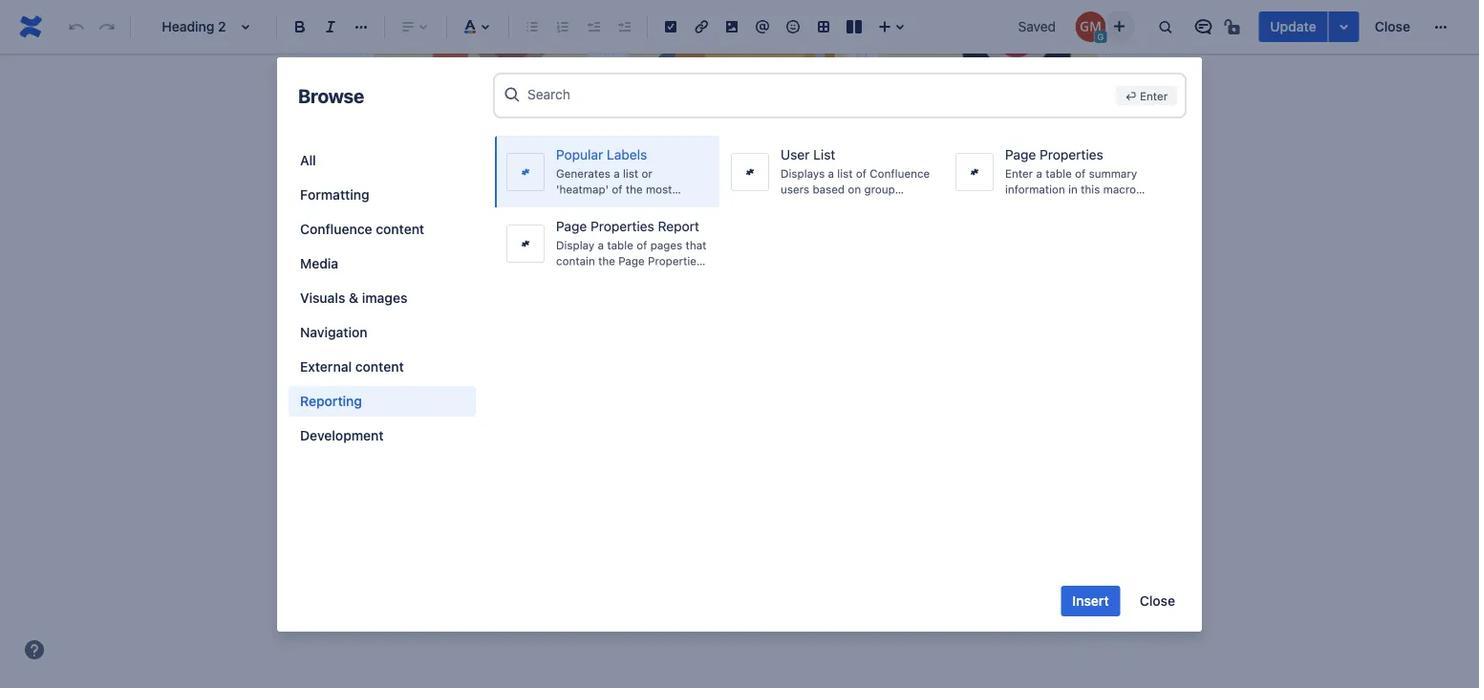 Task type: describe. For each thing, give the bounding box(es) containing it.
news.
[[601, 292, 640, 310]]

1 vertical spatial here
[[830, 292, 861, 310]]

page properties report
[[556, 218, 699, 234]]

blog for create a blog post to share news and announcements with your team and company.
[[462, 414, 492, 432]]

confluence inside the user list displays a list of confluence users based on group membership.
[[870, 167, 930, 180]]

goals
[[990, 149, 1034, 169]]

visuals
[[300, 290, 345, 306]]

meeting
[[729, 185, 784, 203]]

meeting notes
[[678, 148, 793, 169]]

0 vertical spatial notes
[[748, 148, 793, 169]]

new
[[514, 181, 542, 199]]

onboarding faqs
[[413, 144, 554, 165]]

list for list
[[837, 167, 853, 180]]

with
[[773, 414, 802, 432]]

page properties button
[[944, 136, 1169, 207]]

appear
[[778, 292, 826, 310]]

0 horizontal spatial and
[[400, 440, 426, 458]]

link image
[[690, 15, 713, 38]]

generates
[[556, 167, 611, 180]]

membership.
[[781, 198, 849, 211]]

table image
[[812, 15, 835, 38]]

'heatmap'
[[556, 182, 609, 196]]

saved
[[1018, 19, 1056, 34]]

close for close button to the left
[[1140, 593, 1175, 609]]

confluence content button
[[289, 214, 476, 245]]

a inside create a blog post to share news and announcements with your team and company.
[[450, 414, 458, 432]]

list inside main content area, start typing to enter text. 'text box'
[[939, 185, 963, 204]]

properties for page properties
[[1040, 147, 1104, 162]]

list them here
[[939, 185, 1037, 204]]

page for page properties report
[[556, 218, 587, 234]]

enter
[[1140, 89, 1168, 102]]

development button
[[289, 421, 476, 451]]

automatically
[[683, 292, 774, 310]]

it's
[[902, 292, 922, 310]]

outdent ⇧tab image
[[582, 15, 605, 38]]

popular labels generates a list or 'heatmap' of the most popular labels.
[[556, 147, 672, 211]]

numbered list ⌘⇧7 image
[[551, 15, 574, 38]]

will
[[657, 292, 679, 310]]

emoji image
[[782, 15, 805, 38]]

layouts image
[[843, 15, 866, 38]]

a inside the user list displays a list of confluence users based on group membership.
[[828, 167, 834, 180]]

reporting button
[[289, 386, 476, 417]]

0 horizontal spatial close button
[[1128, 586, 1187, 616]]

popular
[[556, 147, 603, 162]]

update button
[[1259, 11, 1328, 42]]

a right images
[[422, 292, 430, 310]]

a inside popular labels generates a list or 'heatmap' of the most popular labels.
[[614, 167, 620, 180]]

create a blog post to share news and announcements with your team and company.
[[400, 414, 874, 458]]

user list displays a list of confluence users based on group membership.
[[781, 147, 930, 211]]

displays
[[781, 167, 825, 180]]

confluence content
[[300, 221, 424, 237]]

external content
[[300, 359, 404, 375]]

blog
[[400, 372, 443, 398]]

development
[[300, 428, 384, 443]]

bullet list ⌘⇧8 image
[[521, 15, 544, 38]]

formatting button
[[289, 180, 476, 210]]

of inside popular labels generates a list or 'heatmap' of the most popular labels.
[[612, 182, 623, 196]]

based
[[813, 182, 845, 196]]

share for team
[[520, 292, 558, 310]]

page properties
[[1005, 147, 1104, 162]]

create a blog post to share team news. it will automatically appear here once it's published.
[[373, 292, 997, 310]]

bold ⌘b image
[[289, 15, 312, 38]]

links
[[677, 185, 707, 203]]

resources
[[419, 181, 487, 199]]

blog for create a blog post to share team news. it will automatically appear here once it's published.
[[434, 292, 465, 310]]

formatting
[[300, 187, 370, 203]]

mention image
[[751, 15, 774, 38]]

team goals
[[943, 149, 1034, 169]]

to for and
[[530, 414, 544, 432]]

create for create a blog post to share team news. it will automatically appear here once it's published.
[[373, 292, 419, 310]]

external content button
[[289, 352, 476, 382]]

update
[[1270, 19, 1317, 34]]

adjust update settings image
[[1333, 15, 1356, 38]]

images
[[362, 290, 407, 306]]

the
[[626, 182, 643, 196]]

content for external content
[[355, 359, 404, 375]]

0 horizontal spatial team
[[562, 292, 597, 310]]

most
[[646, 182, 672, 196]]

browse dialog
[[277, 57, 1202, 632]]

page properties report button
[[495, 207, 720, 279]]

1 vertical spatial notes
[[788, 185, 827, 203]]

confluence inside button
[[300, 221, 372, 237]]

media
[[300, 256, 338, 271]]

⏎ enter
[[1126, 89, 1168, 102]]

all
[[300, 152, 316, 168]]

properties for page properties report
[[591, 218, 654, 234]]

page for page properties
[[1005, 147, 1036, 162]]

reporting
[[300, 393, 362, 409]]

them
[[967, 185, 1003, 204]]

report
[[658, 218, 699, 234]]



Task type: vqa. For each thing, say whether or not it's contained in the screenshot.
'Recommended' inside the Recommended dropdown button
no



Task type: locate. For each thing, give the bounding box(es) containing it.
team
[[943, 149, 986, 169]]

list
[[623, 167, 639, 180], [837, 167, 853, 180]]

⏎
[[1126, 89, 1137, 102]]

post inside create a blog post to share news and announcements with your team and company.
[[496, 414, 526, 432]]

post for team
[[468, 292, 499, 310]]

share inside create a blog post to share news and announcements with your team and company.
[[548, 414, 586, 432]]

1 vertical spatial properties
[[591, 218, 654, 234]]

0 horizontal spatial of
[[612, 182, 623, 196]]

0 vertical spatial of
[[856, 167, 867, 180]]

team
[[562, 292, 597, 310], [840, 414, 874, 432]]

add resources for new hires
[[388, 181, 579, 199]]

users
[[781, 182, 810, 196]]

1 horizontal spatial and
[[629, 414, 655, 432]]

close
[[1375, 19, 1411, 34], [1140, 593, 1175, 609]]

list inside the user list displays a list of confluence users based on group membership.
[[813, 147, 836, 162]]

list
[[813, 147, 836, 162], [939, 185, 963, 204]]

0 vertical spatial close
[[1375, 19, 1411, 34]]

to right "links"
[[711, 185, 725, 203]]

1 vertical spatial list
[[939, 185, 963, 204]]

share left the news.
[[520, 292, 558, 310]]

properties down the labels.
[[591, 218, 654, 234]]

1 horizontal spatial close
[[1375, 19, 1411, 34]]

team right your
[[840, 414, 874, 432]]

1 vertical spatial close button
[[1128, 586, 1187, 616]]

1 horizontal spatial confluence
[[870, 167, 930, 180]]

close button right insert button
[[1128, 586, 1187, 616]]

0 horizontal spatial add
[[388, 181, 415, 199]]

here
[[1006, 185, 1037, 204], [830, 292, 861, 310]]

1 vertical spatial post
[[496, 414, 526, 432]]

1 horizontal spatial list
[[837, 167, 853, 180]]

1 horizontal spatial close button
[[1363, 11, 1422, 42]]

company.
[[430, 440, 496, 458]]

meeting
[[678, 148, 744, 169]]

blog
[[434, 292, 465, 310], [462, 414, 492, 432]]

0 vertical spatial page
[[1005, 147, 1036, 162]]

content inside button
[[376, 221, 424, 237]]

0 vertical spatial content
[[376, 221, 424, 237]]

create up navigation button
[[373, 292, 419, 310]]

media button
[[289, 248, 476, 279]]

properties right goals
[[1040, 147, 1104, 162]]

page down popular
[[556, 218, 587, 234]]

a up based
[[828, 167, 834, 180]]

page inside "button"
[[556, 218, 587, 234]]

news
[[590, 414, 626, 432]]

1 list from the left
[[623, 167, 639, 180]]

add links to meeting notes
[[645, 185, 827, 203]]

for
[[491, 181, 510, 199]]

close right insert
[[1140, 593, 1175, 609]]

list left them
[[939, 185, 963, 204]]

of up the labels.
[[612, 182, 623, 196]]

page
[[1005, 147, 1036, 162], [556, 218, 587, 234]]

team left the news.
[[562, 292, 597, 310]]

a up company.
[[450, 414, 458, 432]]

1 horizontal spatial here
[[1006, 185, 1037, 204]]

on
[[848, 182, 861, 196]]

0 vertical spatial post
[[468, 292, 499, 310]]

add image, video, or file image
[[721, 15, 744, 38]]

0 horizontal spatial list
[[623, 167, 639, 180]]

to inside create a blog post to share news and announcements with your team and company.
[[530, 414, 544, 432]]

page inside button
[[1005, 147, 1036, 162]]

list for labels
[[623, 167, 639, 180]]

faqs
[[512, 144, 554, 165]]

create for create a blog post to share news and announcements with your team and company.
[[400, 414, 446, 432]]

action item image
[[659, 15, 682, 38]]

once
[[865, 292, 898, 310]]

0 vertical spatial close button
[[1363, 11, 1422, 42]]

1 horizontal spatial properties
[[1040, 147, 1104, 162]]

0 horizontal spatial page
[[556, 218, 587, 234]]

0 vertical spatial properties
[[1040, 147, 1104, 162]]

a down labels
[[614, 167, 620, 180]]

insert
[[1073, 593, 1109, 609]]

to for news.
[[503, 292, 516, 310]]

add for meeting notes
[[645, 185, 673, 203]]

notes
[[748, 148, 793, 169], [788, 185, 827, 203]]

blog up company.
[[462, 414, 492, 432]]

0 horizontal spatial close
[[1140, 593, 1175, 609]]

content inside button
[[355, 359, 404, 375]]

to up stream
[[503, 292, 516, 310]]

1 vertical spatial and
[[400, 440, 426, 458]]

and left company.
[[400, 440, 426, 458]]

0 horizontal spatial list
[[813, 147, 836, 162]]

0 vertical spatial create
[[373, 292, 419, 310]]

advanced search image
[[503, 85, 522, 104]]

blog stream
[[400, 372, 514, 398]]

post down stream
[[496, 414, 526, 432]]

of inside the user list displays a list of confluence users based on group membership.
[[856, 167, 867, 180]]

share left news
[[548, 414, 586, 432]]

&
[[349, 290, 358, 306]]

0 vertical spatial confluence
[[870, 167, 930, 180]]

1 vertical spatial close
[[1140, 593, 1175, 609]]

close button right adjust update settings image
[[1363, 11, 1422, 42]]

0 horizontal spatial properties
[[591, 218, 654, 234]]

confluence
[[870, 167, 930, 180], [300, 221, 372, 237]]

labels.
[[599, 198, 634, 211]]

share for news
[[548, 414, 586, 432]]

1 vertical spatial blog
[[462, 414, 492, 432]]

italic ⌘i image
[[319, 15, 342, 38]]

confluence image
[[15, 11, 46, 42]]

1 horizontal spatial team
[[840, 414, 874, 432]]

0 vertical spatial share
[[520, 292, 558, 310]]

close for close button to the right
[[1375, 19, 1411, 34]]

and right news
[[629, 414, 655, 432]]

onboarding
[[413, 144, 508, 165]]

and
[[629, 414, 655, 432], [400, 440, 426, 458]]

a
[[614, 167, 620, 180], [828, 167, 834, 180], [422, 292, 430, 310], [450, 414, 458, 432]]

add
[[388, 181, 415, 199], [645, 185, 673, 203]]

labels
[[607, 147, 647, 162]]

1 vertical spatial confluence
[[300, 221, 372, 237]]

1 vertical spatial of
[[612, 182, 623, 196]]

list inside the user list displays a list of confluence users based on group membership.
[[837, 167, 853, 180]]

1 vertical spatial share
[[548, 414, 586, 432]]

2 horizontal spatial to
[[711, 185, 725, 203]]

properties inside "button"
[[591, 218, 654, 234]]

group
[[864, 182, 895, 196]]

of up on
[[856, 167, 867, 180]]

content down "formatting" button
[[376, 221, 424, 237]]

close inside browse dialog
[[1140, 593, 1175, 609]]

add down all button
[[388, 181, 415, 199]]

redo ⌘⇧z image
[[96, 15, 119, 38]]

here down goals
[[1006, 185, 1037, 204]]

visuals & images button
[[289, 283, 476, 313]]

2 vertical spatial to
[[530, 414, 544, 432]]

add down or
[[645, 185, 673, 203]]

0 vertical spatial here
[[1006, 185, 1037, 204]]

0 vertical spatial and
[[629, 414, 655, 432]]

announcements
[[659, 414, 769, 432]]

0 vertical spatial team
[[562, 292, 597, 310]]

notes up meeting
[[748, 148, 793, 169]]

1 vertical spatial page
[[556, 218, 587, 234]]

blog right images
[[434, 292, 465, 310]]

visuals & images
[[300, 290, 407, 306]]

0 vertical spatial list
[[813, 147, 836, 162]]

post
[[468, 292, 499, 310], [496, 414, 526, 432]]

1 horizontal spatial to
[[530, 414, 544, 432]]

blog inside create a blog post to share news and announcements with your team and company.
[[462, 414, 492, 432]]

to left news
[[530, 414, 544, 432]]

notes down displays
[[788, 185, 827, 203]]

confluence down formatting
[[300, 221, 372, 237]]

1 vertical spatial team
[[840, 414, 874, 432]]

create inside create a blog post to share news and announcements with your team and company.
[[400, 414, 446, 432]]

team inside create a blog post to share news and announcements with your team and company.
[[840, 414, 874, 432]]

content
[[376, 221, 424, 237], [355, 359, 404, 375]]

1 vertical spatial content
[[355, 359, 404, 375]]

content down navigation button
[[355, 359, 404, 375]]

or
[[642, 167, 653, 180]]

content for confluence content
[[376, 221, 424, 237]]

user
[[781, 147, 810, 162]]

post up stream
[[468, 292, 499, 310]]

confluence up group
[[870, 167, 930, 180]]

0 vertical spatial blog
[[434, 292, 465, 310]]

list up displays
[[813, 147, 836, 162]]

navigation
[[300, 324, 368, 340]]

page up list them here
[[1005, 147, 1036, 162]]

2 list from the left
[[837, 167, 853, 180]]

1 horizontal spatial add
[[645, 185, 673, 203]]

1 horizontal spatial page
[[1005, 147, 1036, 162]]

your
[[805, 414, 836, 432]]

here left once
[[830, 292, 861, 310]]

hires
[[546, 181, 579, 199]]

0 horizontal spatial confluence
[[300, 221, 372, 237]]

properties
[[1040, 147, 1104, 162], [591, 218, 654, 234]]

search field
[[528, 77, 1109, 111]]

published.
[[926, 292, 997, 310]]

insert button
[[1061, 586, 1121, 616]]

0 vertical spatial to
[[711, 185, 725, 203]]

list up "the"
[[623, 167, 639, 180]]

create
[[373, 292, 419, 310], [400, 414, 446, 432]]

undo ⌘z image
[[65, 15, 88, 38]]

list inside popular labels generates a list or 'heatmap' of the most popular labels.
[[623, 167, 639, 180]]

giulia masi image
[[1075, 11, 1106, 42]]

add for onboarding faqs
[[388, 181, 415, 199]]

1 horizontal spatial list
[[939, 185, 963, 204]]

1 vertical spatial to
[[503, 292, 516, 310]]

all button
[[289, 145, 476, 176]]

confluence image
[[15, 11, 46, 42]]

stream
[[448, 372, 514, 398]]

0 horizontal spatial here
[[830, 292, 861, 310]]

popular
[[556, 198, 596, 211]]

browse
[[298, 84, 364, 107]]

post for news
[[496, 414, 526, 432]]

list up on
[[837, 167, 853, 180]]

it
[[644, 292, 653, 310]]

properties inside button
[[1040, 147, 1104, 162]]

0 horizontal spatial to
[[503, 292, 516, 310]]

navigation button
[[289, 317, 476, 348]]

Main content area, start typing to enter text. text field
[[361, 0, 1111, 646]]

create down blog
[[400, 414, 446, 432]]

1 horizontal spatial of
[[856, 167, 867, 180]]

indent tab image
[[613, 15, 636, 38]]

external
[[300, 359, 352, 375]]

1 vertical spatial create
[[400, 414, 446, 432]]

close right adjust update settings image
[[1375, 19, 1411, 34]]

of
[[856, 167, 867, 180], [612, 182, 623, 196]]



